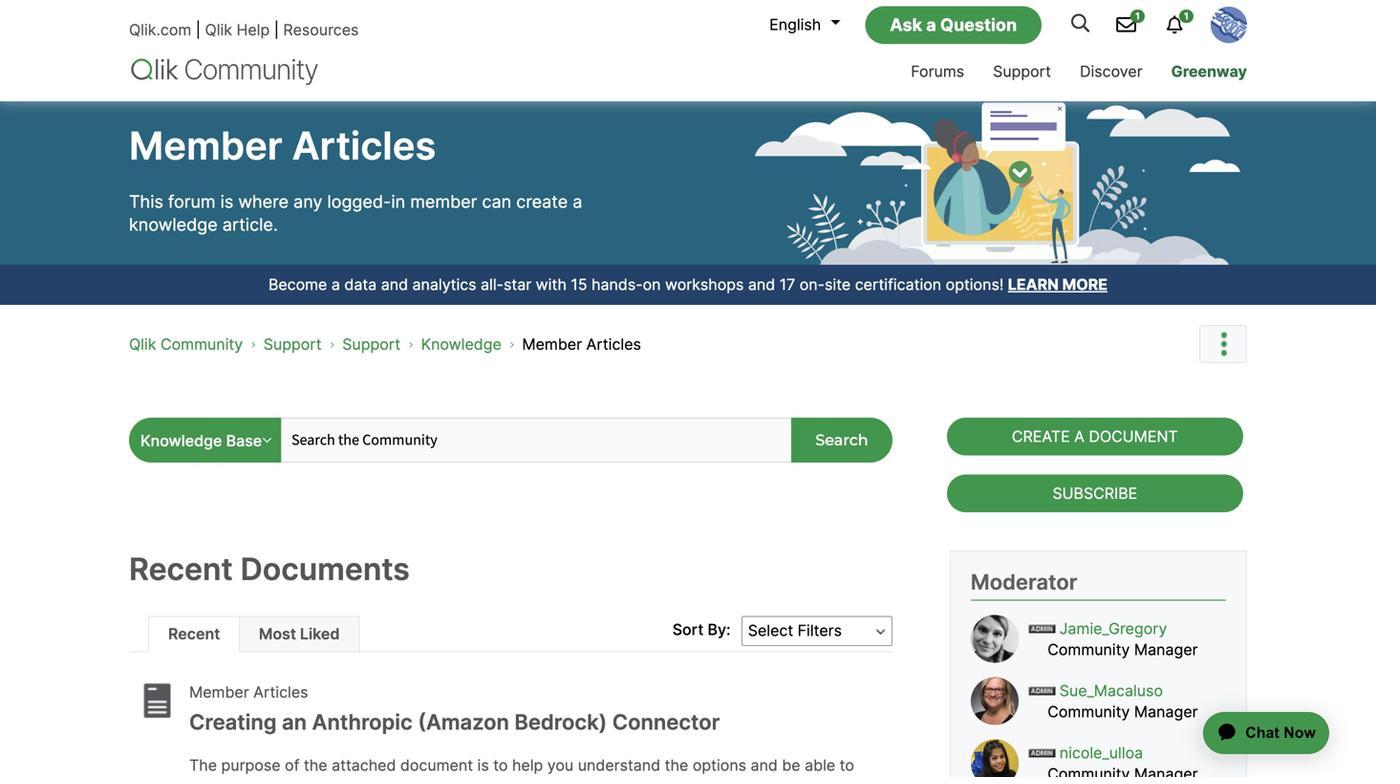 Task type: locate. For each thing, give the bounding box(es) containing it.
2 vertical spatial member
[[189, 683, 249, 702]]

2 community manager image from the top
[[1029, 687, 1055, 695]]

manager down the sue_macaluso link
[[1134, 703, 1198, 721]]

1 vertical spatial is
[[477, 756, 489, 775]]

member down with
[[522, 335, 582, 354]]

1 horizontal spatial support link
[[342, 335, 401, 354]]

knowledge link
[[421, 335, 502, 354]]

member articles link
[[189, 682, 308, 703]]

1 manager from the top
[[1134, 640, 1198, 659]]

2 | from the left
[[274, 21, 279, 39]]

support down the 'question'
[[993, 62, 1051, 81]]

2 the from the left
[[665, 756, 689, 775]]

application
[[1158, 689, 1352, 777]]

greenway link
[[1157, 45, 1262, 101]]

0 vertical spatial manager
[[1134, 640, 1198, 659]]

1 horizontal spatial the
[[665, 756, 689, 775]]

member articles up where
[[129, 122, 436, 169]]

recent up recent link
[[129, 551, 233, 587]]

1 vertical spatial recent
[[168, 625, 220, 643]]

is up article.
[[220, 191, 234, 212]]

1 vertical spatial member
[[522, 335, 582, 354]]

a right the ask
[[926, 14, 936, 35]]

manager inside the sue_macaluso community manager
[[1134, 703, 1198, 721]]

any
[[293, 191, 322, 212]]

a right the create
[[1074, 427, 1085, 446]]

sue_macaluso image
[[971, 677, 1019, 725]]

1 vertical spatial member articles
[[522, 335, 641, 354]]

to
[[493, 756, 508, 775], [840, 756, 854, 775]]

0 vertical spatial qlik
[[205, 21, 232, 39]]

to right the able
[[840, 756, 854, 775]]

a left data
[[332, 275, 340, 294]]

0 vertical spatial is
[[220, 191, 234, 212]]

and right data
[[381, 275, 408, 294]]

logged-
[[327, 191, 391, 212]]

1 vertical spatial community manager image
[[1029, 687, 1055, 695]]

and left be
[[751, 756, 778, 775]]

1 vertical spatial articles
[[586, 335, 641, 354]]

community manager image
[[1029, 625, 1055, 633], [1029, 687, 1055, 695]]

2 horizontal spatial support
[[993, 62, 1051, 81]]

1 vertical spatial qlik
[[129, 335, 156, 354]]

2 1 from the left
[[1184, 11, 1189, 22]]

certification
[[855, 275, 942, 294]]

Search this Knowledge Base text field
[[297, 418, 791, 463]]

1 horizontal spatial member articles
[[522, 335, 641, 354]]

anthropic
[[312, 709, 413, 735]]

0 horizontal spatial support link
[[264, 335, 322, 354]]

member articles down 15
[[522, 335, 641, 354]]

community manager image right sue_macaluso image
[[1029, 687, 1055, 695]]

search
[[815, 431, 868, 449]]

1 the from the left
[[304, 756, 327, 775]]

the left options
[[665, 756, 689, 775]]

english
[[770, 15, 821, 34]]

community inside list
[[161, 335, 243, 354]]

support down data
[[342, 335, 401, 354]]

member up 'forum'
[[129, 122, 283, 169]]

community for jamie_gregory
[[1048, 640, 1130, 659]]

nicole_ulloa
[[1060, 744, 1143, 762]]

articles up logged-
[[292, 122, 436, 169]]

and left "17"
[[748, 275, 775, 294]]

is inside the purpose of the attached document is to help you understand the options and be able to
[[477, 756, 489, 775]]

recent
[[129, 551, 233, 587], [168, 625, 220, 643]]

1 vertical spatial community
[[1048, 640, 1130, 659]]

a right create
[[573, 191, 582, 212]]

manager
[[1134, 640, 1198, 659], [1134, 703, 1198, 721]]

resources link
[[283, 21, 359, 39]]

member articles
[[129, 122, 436, 169], [522, 335, 641, 354]]

articles
[[292, 122, 436, 169], [586, 335, 641, 354], [253, 683, 308, 702]]

jamie_gregory
[[1060, 619, 1167, 638]]

forum
[[168, 191, 216, 212]]

subscribe button
[[947, 475, 1243, 512]]

recent up tkb icon at the left
[[168, 625, 220, 643]]

on
[[643, 275, 661, 294]]

sue_macaluso link
[[1060, 681, 1163, 702]]

data
[[344, 275, 377, 294]]

manager down the jamie_gregory link
[[1134, 640, 1198, 659]]

1 support link from the left
[[264, 335, 322, 354]]

understand
[[578, 756, 661, 775]]

community
[[161, 335, 243, 354], [1048, 640, 1130, 659], [1048, 703, 1130, 721]]

support inside "popup button"
[[993, 62, 1051, 81]]

menu bar
[[779, 45, 1262, 101]]

1 up discover
[[1136, 11, 1140, 22]]

the right of
[[304, 756, 327, 775]]

recent for recent documents
[[129, 551, 233, 587]]

most
[[259, 625, 296, 643]]

1 left the qlikduck icon
[[1184, 11, 1189, 22]]

sue_macaluso community manager
[[1048, 682, 1198, 721]]

community for qlik
[[161, 335, 243, 354]]

question
[[940, 14, 1017, 35]]

community manager image for jamie_gregory community manager
[[1029, 625, 1055, 633]]

a inside "link"
[[1074, 427, 1085, 446]]

create
[[516, 191, 568, 212]]

qlik community link
[[129, 335, 243, 354]]

all-
[[481, 275, 504, 294]]

0 horizontal spatial 1
[[1136, 11, 1140, 22]]

a
[[926, 14, 936, 35], [573, 191, 582, 212], [332, 275, 340, 294], [1074, 427, 1085, 446]]

articles inside list
[[586, 335, 641, 354]]

community inside the sue_macaluso community manager
[[1048, 703, 1130, 721]]

connector
[[612, 709, 720, 735]]

document
[[400, 756, 473, 775]]

sue_macaluso
[[1060, 682, 1163, 700]]

this
[[129, 191, 163, 212]]

2 manager from the top
[[1134, 703, 1198, 721]]

become a data and analytics all-star with 15 hands-on workshops and 17 on-site certification options! learn more
[[269, 275, 1108, 294]]

knowledge
[[421, 335, 502, 354]]

able
[[805, 756, 836, 775]]

2 vertical spatial articles
[[253, 683, 308, 702]]

the
[[304, 756, 327, 775], [665, 756, 689, 775]]

0 vertical spatial community
[[161, 335, 243, 354]]

0 horizontal spatial the
[[304, 756, 327, 775]]

to left help
[[493, 756, 508, 775]]

2 vertical spatial community
[[1048, 703, 1130, 721]]

and
[[381, 275, 408, 294], [748, 275, 775, 294], [751, 756, 778, 775]]

is left help
[[477, 756, 489, 775]]

list
[[129, 319, 1195, 370]]

0 horizontal spatial to
[[493, 756, 508, 775]]

recent link
[[168, 625, 220, 643]]

nicole_ulloa image
[[971, 739, 1019, 777]]

1 horizontal spatial is
[[477, 756, 489, 775]]

articles up an
[[253, 683, 308, 702]]

qlikduck image
[[1211, 7, 1247, 43]]

the purpose of the attached document is to help you understand the options and be able to
[[189, 756, 854, 777]]

0 vertical spatial member
[[129, 122, 283, 169]]

15
[[571, 275, 587, 294]]

discover button
[[1066, 45, 1157, 101]]

2 support link from the left
[[342, 335, 401, 354]]

support
[[993, 62, 1051, 81], [264, 335, 322, 354], [342, 335, 401, 354]]

1 vertical spatial manager
[[1134, 703, 1198, 721]]

ask a question
[[890, 14, 1017, 35]]

support link down data
[[342, 335, 401, 354]]

help
[[512, 756, 543, 775]]

| right help
[[274, 21, 279, 39]]

a for become
[[332, 275, 340, 294]]

article.
[[223, 214, 278, 235]]

tkb image
[[136, 682, 174, 720]]

1 horizontal spatial 1
[[1184, 11, 1189, 22]]

manager for jamie_gregory
[[1134, 640, 1198, 659]]

support link
[[264, 335, 322, 354], [342, 335, 401, 354]]

17
[[780, 275, 795, 294]]

tab list
[[148, 616, 360, 652]]

0 vertical spatial recent
[[129, 551, 233, 587]]

0 vertical spatial member articles
[[129, 122, 436, 169]]

0 horizontal spatial |
[[196, 21, 201, 39]]

| right qlik.com link
[[196, 21, 201, 39]]

0 vertical spatial community manager image
[[1029, 625, 1055, 633]]

more
[[1062, 275, 1108, 294]]

1 community manager image from the top
[[1029, 625, 1055, 633]]

community manager image right jamie_gregory image
[[1029, 625, 1055, 633]]

learn
[[1008, 275, 1059, 294]]

support link down become
[[264, 335, 322, 354]]

list containing qlik community
[[129, 319, 1195, 370]]

1 horizontal spatial |
[[274, 21, 279, 39]]

is
[[220, 191, 234, 212], [477, 756, 489, 775]]

support down become
[[264, 335, 322, 354]]

1 horizontal spatial to
[[840, 756, 854, 775]]

qlik
[[205, 21, 232, 39], [129, 335, 156, 354]]

1
[[1136, 11, 1140, 22], [1184, 11, 1189, 22]]

member
[[410, 191, 477, 212]]

member up creating
[[189, 683, 249, 702]]

community inside jamie_gregory community manager
[[1048, 640, 1130, 659]]

articles down hands-
[[586, 335, 641, 354]]

manager inside jamie_gregory community manager
[[1134, 640, 1198, 659]]

0 horizontal spatial is
[[220, 191, 234, 212]]

resources
[[283, 21, 359, 39]]

forums
[[911, 62, 965, 81]]

jamie_gregory image
[[971, 615, 1019, 663]]



Task type: describe. For each thing, give the bounding box(es) containing it.
star
[[504, 275, 532, 294]]

discover
[[1080, 62, 1143, 81]]

a inside this forum is where any logged-in member can create a knowledge article.
[[573, 191, 582, 212]]

member articles inside list
[[522, 335, 641, 354]]

workshops
[[665, 275, 744, 294]]

tab list containing recent
[[148, 616, 360, 652]]

attached
[[332, 756, 396, 775]]

forums button
[[897, 45, 979, 101]]

0 horizontal spatial support
[[264, 335, 322, 354]]

purpose
[[221, 756, 281, 775]]

1 1 from the left
[[1136, 11, 1140, 22]]

support button
[[979, 45, 1066, 101]]

hands-
[[592, 275, 643, 294]]

help
[[237, 21, 270, 39]]

knowledge
[[129, 214, 218, 235]]

options!
[[946, 275, 1004, 294]]

with
[[536, 275, 567, 294]]

of
[[285, 756, 300, 775]]

an
[[282, 709, 307, 735]]

create
[[1012, 427, 1070, 446]]

community for sue_macaluso
[[1048, 703, 1130, 721]]

a for create
[[1074, 427, 1085, 446]]

options
[[693, 756, 747, 775]]

site
[[825, 275, 851, 294]]

you
[[547, 756, 574, 775]]

community manager image
[[1029, 749, 1055, 758]]

the
[[189, 756, 217, 775]]

recent documents
[[129, 551, 410, 587]]

analytics
[[412, 275, 477, 294]]

2 to from the left
[[840, 756, 854, 775]]

qlik.com | qlik help | resources
[[129, 21, 359, 39]]

articles inside 'member articles creating an anthropic (amazon bedrock) connector'
[[253, 683, 308, 702]]

learn more link
[[1008, 275, 1108, 294]]

member articles creating an anthropic (amazon bedrock) connector
[[189, 683, 720, 735]]

this forum is where any logged-in member can create a knowledge article.
[[129, 191, 582, 235]]

0 horizontal spatial member articles
[[129, 122, 436, 169]]

0 horizontal spatial qlik
[[129, 335, 156, 354]]

0 vertical spatial articles
[[292, 122, 436, 169]]

can
[[482, 191, 512, 212]]

create a document
[[1012, 427, 1178, 446]]

english button
[[760, 9, 840, 41]]

on-
[[800, 275, 825, 294]]

creating an anthropic (amazon bedrock) connector link
[[189, 709, 892, 735]]

creating
[[189, 709, 277, 735]]

moderator
[[971, 569, 1078, 595]]

1 horizontal spatial support
[[342, 335, 401, 354]]

qlik image
[[129, 57, 320, 86]]

nicole_ulloa link
[[1060, 743, 1143, 764]]

is inside this forum is where any logged-in member can create a knowledge article.
[[220, 191, 234, 212]]

in
[[391, 191, 405, 212]]

most liked
[[259, 625, 340, 643]]

1 to from the left
[[493, 756, 508, 775]]

qlik community
[[129, 335, 243, 354]]

menu bar containing forums
[[779, 45, 1262, 101]]

1 horizontal spatial qlik
[[205, 21, 232, 39]]

document
[[1089, 427, 1178, 446]]

jamie_gregory community manager
[[1048, 619, 1198, 659]]

be
[[782, 756, 801, 775]]

ask
[[890, 14, 922, 35]]

bedrock)
[[515, 709, 607, 735]]

recent for recent link
[[168, 625, 220, 643]]

qlik help link
[[205, 21, 270, 39]]

qlik.com link
[[129, 21, 191, 39]]

ask a question link
[[865, 6, 1042, 44]]

qlik.com
[[129, 21, 191, 39]]

(amazon
[[418, 709, 509, 735]]

liked
[[300, 625, 340, 643]]

manager for sue_macaluso
[[1134, 703, 1198, 721]]

become
[[269, 275, 327, 294]]

subscribe
[[1053, 484, 1138, 503]]

and inside the purpose of the attached document is to help you understand the options and be able to
[[751, 756, 778, 775]]

greenway
[[1172, 62, 1247, 81]]

create a document link
[[947, 418, 1243, 455]]

1 | from the left
[[196, 21, 201, 39]]

jamie_gregory link
[[1060, 618, 1167, 640]]

by:
[[708, 621, 731, 639]]

member inside list
[[522, 335, 582, 354]]

documents
[[240, 551, 410, 587]]

most liked link
[[259, 625, 340, 643]]

member inside 'member articles creating an anthropic (amazon bedrock) connector'
[[189, 683, 249, 702]]

moderator heading
[[971, 569, 1078, 595]]

where
[[238, 191, 289, 212]]

sort by:
[[673, 621, 731, 639]]

search button
[[791, 418, 892, 463]]

a for ask
[[926, 14, 936, 35]]

community manager image for sue_macaluso community manager
[[1029, 687, 1055, 695]]

sort
[[673, 621, 704, 639]]



Task type: vqa. For each thing, say whether or not it's contained in the screenshot.
This
yes



